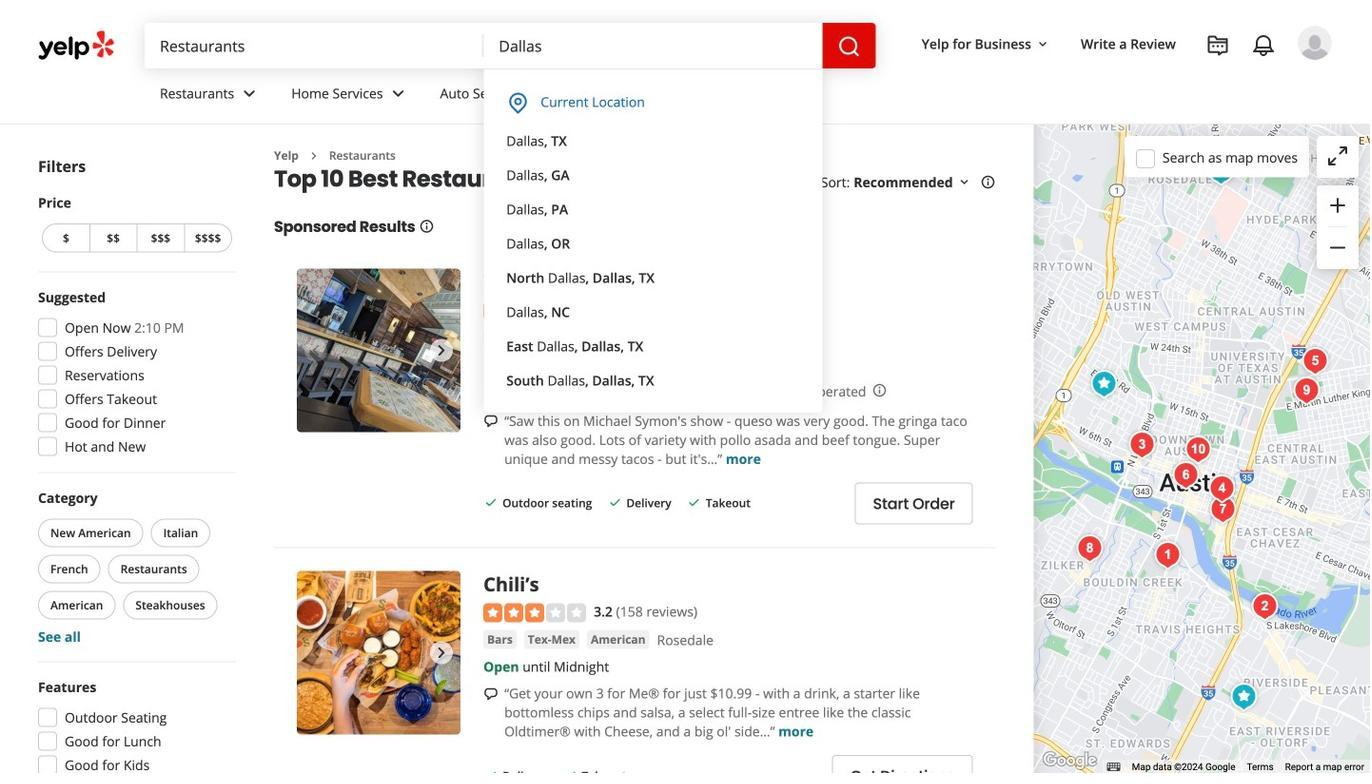 Task type: locate. For each thing, give the bounding box(es) containing it.
ruby a. image
[[1298, 26, 1332, 60]]

0 horizontal spatial 16 chevron down v2 image
[[957, 175, 972, 190]]

0 vertical spatial slideshow element
[[297, 269, 461, 433]]

0 vertical spatial 16 chevron down v2 image
[[1035, 37, 1051, 52]]

search image
[[838, 35, 861, 58]]

None field
[[145, 23, 484, 69], [484, 23, 823, 69], [484, 23, 823, 69]]

16 chevron down v2 image
[[1035, 37, 1051, 52], [957, 175, 972, 190]]

keyboard shortcuts image
[[1107, 763, 1121, 772]]

24 chevron down v2 image
[[387, 82, 410, 105], [527, 82, 550, 105], [617, 82, 640, 105]]

qi austin image
[[1123, 426, 1161, 464]]

user actions element
[[907, 24, 1359, 141]]

16 locally owned v2 image
[[484, 384, 499, 399]]

2 next image from the top
[[430, 642, 453, 665]]

16 info v2 image
[[419, 219, 434, 234]]

2 horizontal spatial 24 chevron down v2 image
[[617, 82, 640, 105]]

16 checkmark v2 image
[[484, 495, 499, 510], [608, 495, 623, 510], [687, 495, 702, 510], [484, 768, 499, 774]]

16 speech v2 image
[[484, 687, 499, 702]]

1 horizontal spatial 24 chevron down v2 image
[[527, 82, 550, 105]]

1 horizontal spatial 16 chevron down v2 image
[[1035, 37, 1051, 52]]

16 chevron right v2 image
[[306, 148, 322, 164]]

1 next image from the top
[[430, 339, 453, 362]]

zoom out image
[[1327, 236, 1349, 259]]

24 chevron down v2 image
[[238, 82, 261, 105]]

3 24 chevron down v2 image from the left
[[617, 82, 640, 105]]

taco flats - clarksville image
[[1085, 365, 1123, 404]]

next image
[[430, 339, 453, 362], [430, 642, 453, 665]]

slideshow element
[[297, 269, 461, 433], [297, 571, 461, 735]]

salty sow image
[[1296, 343, 1335, 381]]

0 vertical spatial next image
[[430, 339, 453, 362]]

anthem image
[[1204, 491, 1242, 529]]

business categories element
[[145, 69, 1332, 124]]

1 slideshow element from the top
[[297, 269, 461, 433]]

1 vertical spatial slideshow element
[[297, 571, 461, 735]]

2 24 chevron down v2 image from the left
[[527, 82, 550, 105]]

la plancha image
[[1288, 372, 1326, 410]]

info icon image
[[872, 383, 887, 398], [872, 383, 887, 398]]

  text field
[[484, 23, 823, 69]]

chili's image
[[1202, 152, 1240, 190]]

expand map image
[[1327, 145, 1349, 167]]

projects image
[[1207, 34, 1230, 57]]

moonshine patio bar & grill image
[[1203, 470, 1241, 508]]

jack in the box image
[[1225, 679, 1263, 717]]

24 marker v2 image
[[507, 92, 529, 115]]

1 vertical spatial next image
[[430, 642, 453, 665]]

group
[[1317, 186, 1359, 269], [38, 193, 236, 256], [32, 288, 236, 462], [34, 489, 236, 647], [32, 678, 236, 774]]

0 horizontal spatial 24 chevron down v2 image
[[387, 82, 410, 105]]

1 24 chevron down v2 image from the left
[[387, 82, 410, 105]]

3.5 star rating image
[[484, 301, 586, 321]]

None search field
[[145, 23, 876, 69]]



Task type: describe. For each thing, give the bounding box(es) containing it.
red ash image
[[1167, 457, 1205, 495]]

odd duck image
[[1071, 530, 1109, 568]]

16 info v2 image
[[981, 175, 996, 190]]

map region
[[1000, 48, 1370, 774]]

address, neighborhood, city, state or zip text field
[[484, 23, 823, 69]]

aba - austin image
[[1149, 537, 1187, 575]]

zoom in image
[[1327, 194, 1349, 217]]

1 vertical spatial 16 chevron down v2 image
[[957, 175, 972, 190]]

previous image
[[305, 642, 327, 665]]

next image for first slideshow element from the top of the page
[[430, 339, 453, 362]]

3.2 star rating image
[[484, 604, 586, 623]]

2 slideshow element from the top
[[297, 571, 461, 735]]

16 chevron down v2 image inside "user actions" element
[[1035, 37, 1051, 52]]

google image
[[1039, 749, 1102, 774]]

none field things to do, nail salons, plumbers
[[145, 23, 484, 69]]

next image for first slideshow element from the bottom of the page
[[430, 642, 453, 665]]

higher ground image
[[1179, 431, 1217, 469]]

notifications image
[[1252, 34, 1275, 57]]

1618 asian fusion image
[[1246, 588, 1284, 626]]

things to do, nail salons, plumbers text field
[[145, 23, 484, 69]]

16 checkmark v2 image
[[563, 768, 578, 774]]

16 speech v2 image
[[484, 414, 499, 429]]

previous image
[[305, 339, 327, 362]]



Task type: vqa. For each thing, say whether or not it's contained in the screenshot.
'Search' IMAGE
yes



